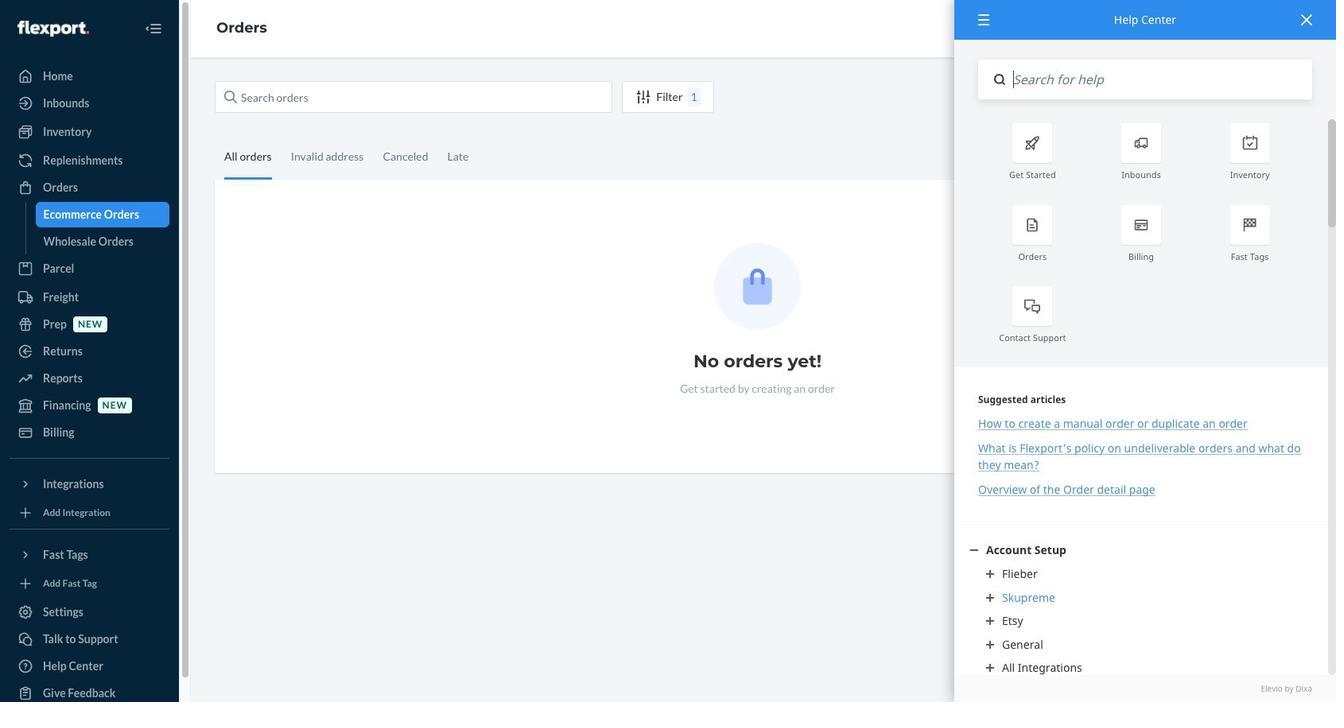 Task type: vqa. For each thing, say whether or not it's contained in the screenshot.
Empty list IMAGE
yes



Task type: locate. For each thing, give the bounding box(es) containing it.
Search orders text field
[[215, 81, 613, 113]]

Search search field
[[1006, 60, 1313, 100]]



Task type: describe. For each thing, give the bounding box(es) containing it.
close navigation image
[[144, 19, 163, 38]]

empty list image
[[715, 244, 801, 330]]

flexport logo image
[[18, 20, 89, 36]]

search image
[[224, 91, 237, 103]]



